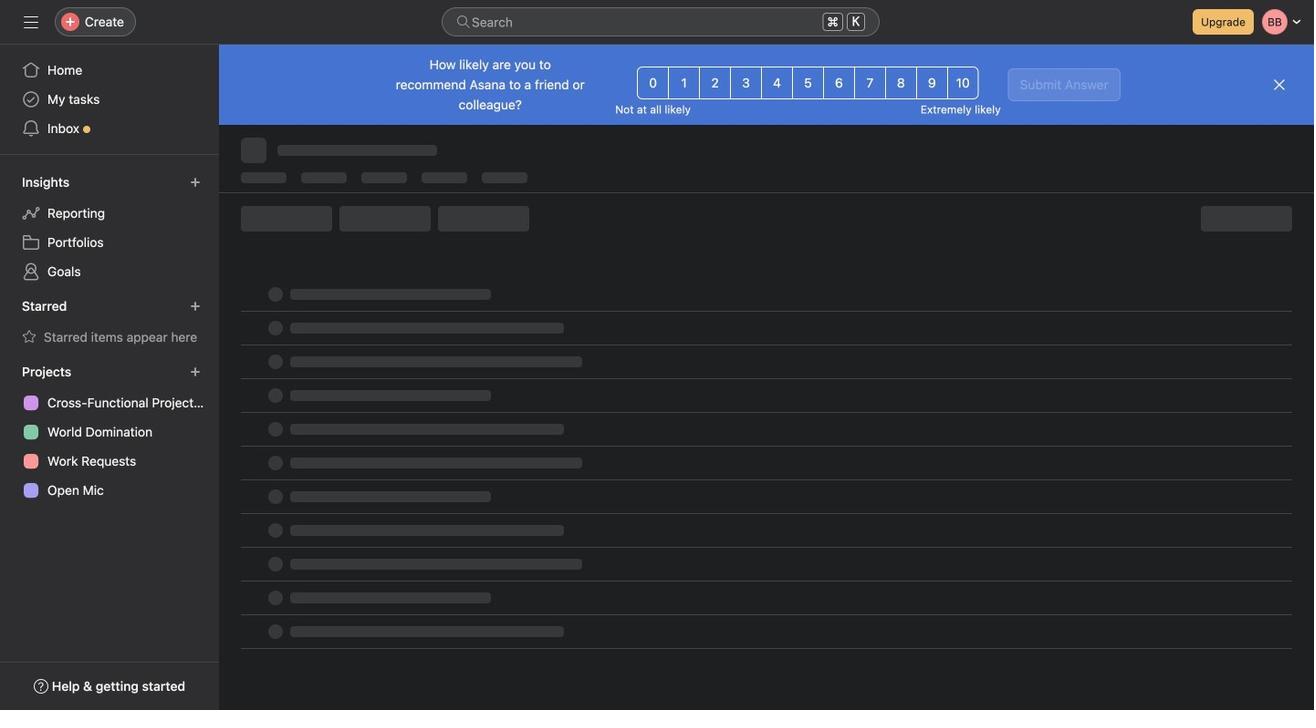 Task type: locate. For each thing, give the bounding box(es) containing it.
None radio
[[637, 67, 669, 99], [730, 67, 762, 99], [761, 67, 793, 99], [823, 67, 855, 99], [854, 67, 886, 99], [885, 67, 917, 99], [916, 67, 948, 99], [947, 67, 979, 99], [637, 67, 669, 99], [730, 67, 762, 99], [761, 67, 793, 99], [823, 67, 855, 99], [854, 67, 886, 99], [885, 67, 917, 99], [916, 67, 948, 99], [947, 67, 979, 99]]

None radio
[[668, 67, 700, 99], [699, 67, 731, 99], [792, 67, 824, 99], [668, 67, 700, 99], [699, 67, 731, 99], [792, 67, 824, 99]]

None field
[[442, 7, 880, 37]]

Search tasks, projects, and more text field
[[442, 7, 880, 37]]

option group
[[637, 67, 979, 99]]

projects element
[[0, 356, 219, 509]]

hide sidebar image
[[24, 15, 38, 29]]

global element
[[0, 45, 219, 154]]

add items to starred image
[[190, 301, 201, 312]]



Task type: describe. For each thing, give the bounding box(es) containing it.
new project or portfolio image
[[190, 367, 201, 378]]

dismiss image
[[1272, 78, 1287, 92]]

insights element
[[0, 166, 219, 290]]

starred element
[[0, 290, 219, 356]]

new insights image
[[190, 177, 201, 188]]



Task type: vqa. For each thing, say whether or not it's contained in the screenshot.
Do next week button
no



